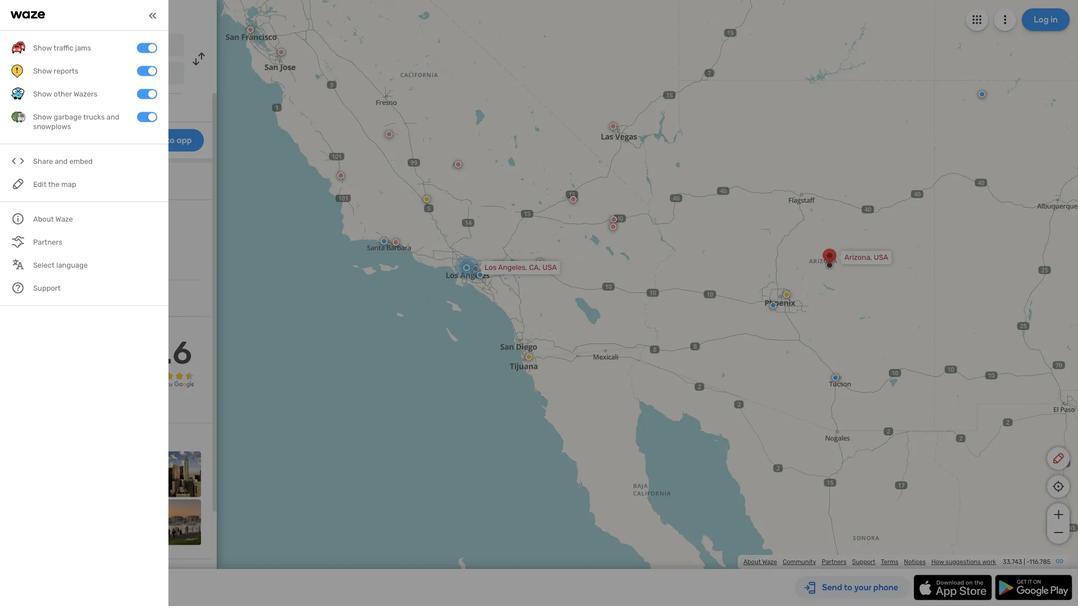 Task type: vqa. For each thing, say whether or not it's contained in the screenshot.
bottom LOS ANGELES CA, USA
yes



Task type: locate. For each thing, give the bounding box(es) containing it.
2 vertical spatial ca,
[[529, 263, 541, 272]]

community link
[[783, 559, 816, 566]]

partners link
[[822, 559, 847, 566]]

arizona, usa
[[845, 253, 889, 262]]

about waze link
[[744, 559, 777, 566]]

angeles inside los angeles ca, usa
[[33, 213, 77, 226]]

computer image
[[11, 292, 25, 305]]

1 vertical spatial ca,
[[11, 228, 24, 237]]

usa right arizona,
[[874, 253, 889, 262]]

0 vertical spatial ca,
[[89, 42, 100, 50]]

ca, down starting point button at the left of the page
[[11, 228, 24, 237]]

code image
[[11, 154, 25, 168]]

2 horizontal spatial ca,
[[529, 263, 541, 272]]

and
[[55, 157, 68, 166]]

about waze community partners support terms notices how suggestions work
[[744, 559, 996, 566]]

0 vertical spatial angeles
[[56, 41, 85, 51]]

1 vertical spatial angeles
[[33, 213, 77, 226]]

image 8 of los angeles, los angeles image
[[155, 500, 201, 546]]

ca, down driving
[[89, 42, 100, 50]]

usa down starting point button at the left of the page
[[26, 228, 41, 237]]

los
[[41, 41, 54, 51], [11, 213, 31, 226], [485, 263, 497, 272]]

usa right angeles,
[[543, 263, 557, 272]]

driving directions
[[67, 9, 150, 21]]

angeles,
[[498, 263, 527, 272]]

0 horizontal spatial los
[[11, 213, 31, 226]]

ca,
[[89, 42, 100, 50], [11, 228, 24, 237], [529, 263, 541, 272]]

0 vertical spatial los
[[41, 41, 54, 51]]

0 vertical spatial los angeles ca, usa
[[41, 41, 115, 51]]

2 vertical spatial los
[[485, 263, 497, 272]]

share and embed
[[33, 157, 93, 166]]

partners
[[822, 559, 847, 566]]

1 horizontal spatial los
[[41, 41, 54, 51]]

how suggestions work link
[[932, 559, 996, 566]]

33.743 | -116.785
[[1003, 559, 1051, 566]]

ca, right angeles,
[[529, 263, 541, 272]]

usa
[[101, 42, 115, 50], [73, 70, 86, 78], [26, 228, 41, 237], [874, 253, 889, 262], [543, 263, 557, 272]]

0 horizontal spatial ca,
[[11, 228, 24, 237]]

driving
[[67, 9, 101, 21]]

support link
[[852, 559, 876, 566]]

support
[[852, 559, 876, 566]]

lacity.org/index.htm
[[34, 294, 108, 303]]

angeles
[[56, 41, 85, 51], [33, 213, 77, 226]]

los angeles ca, usa down driving
[[41, 41, 115, 51]]

lacity.org/index.htm link
[[34, 294, 108, 303]]

share
[[33, 157, 53, 166]]

work
[[982, 559, 996, 566]]

angeles up arizona usa
[[56, 41, 85, 51]]

los angeles ca, usa down starting point button at the left of the page
[[11, 213, 77, 237]]

usa right arizona
[[73, 70, 86, 78]]

arizona
[[41, 69, 69, 79]]

terms link
[[881, 559, 899, 566]]

los left angeles,
[[485, 263, 497, 272]]

4.6
[[144, 334, 192, 372]]

1 vertical spatial los
[[11, 213, 31, 226]]

arizona usa
[[41, 69, 86, 79]]

terms
[[881, 559, 899, 566]]

usa inside arizona usa
[[73, 70, 86, 78]]

los up arizona
[[41, 41, 54, 51]]

clock image
[[8, 99, 22, 113]]

los angeles ca, usa
[[41, 41, 115, 51], [11, 213, 77, 237]]

angeles down point
[[33, 213, 77, 226]]

zoom in image
[[1052, 508, 1066, 522]]

los down starting point button at the left of the page
[[11, 213, 31, 226]]

|
[[1024, 559, 1026, 566]]



Task type: describe. For each thing, give the bounding box(es) containing it.
starting point button
[[11, 181, 61, 200]]

notices link
[[904, 559, 926, 566]]

arizona,
[[845, 253, 872, 262]]

1 vertical spatial los angeles ca, usa
[[11, 213, 77, 237]]

starting point
[[11, 181, 61, 191]]

point
[[42, 181, 61, 191]]

2 horizontal spatial los
[[485, 263, 497, 272]]

directions
[[103, 9, 150, 21]]

los angeles, ca, usa
[[485, 263, 557, 272]]

los inside los angeles ca, usa
[[11, 213, 31, 226]]

embed
[[69, 157, 93, 166]]

about
[[744, 559, 761, 566]]

share and embed link
[[11, 150, 157, 173]]

starting
[[11, 181, 40, 191]]

usa down driving directions at the left of the page
[[101, 42, 115, 50]]

33.743
[[1003, 559, 1023, 566]]

waze
[[763, 559, 777, 566]]

link image
[[1055, 557, 1064, 566]]

zoom out image
[[1052, 526, 1066, 540]]

location image
[[11, 66, 25, 80]]

community
[[783, 559, 816, 566]]

pencil image
[[1052, 452, 1066, 466]]

image 4 of los angeles, los angeles image
[[155, 452, 201, 498]]

how
[[932, 559, 944, 566]]

116.785
[[1030, 559, 1051, 566]]

1 horizontal spatial ca,
[[89, 42, 100, 50]]

-
[[1027, 559, 1030, 566]]

notices
[[904, 559, 926, 566]]

suggestions
[[946, 559, 981, 566]]

current location image
[[11, 38, 25, 52]]



